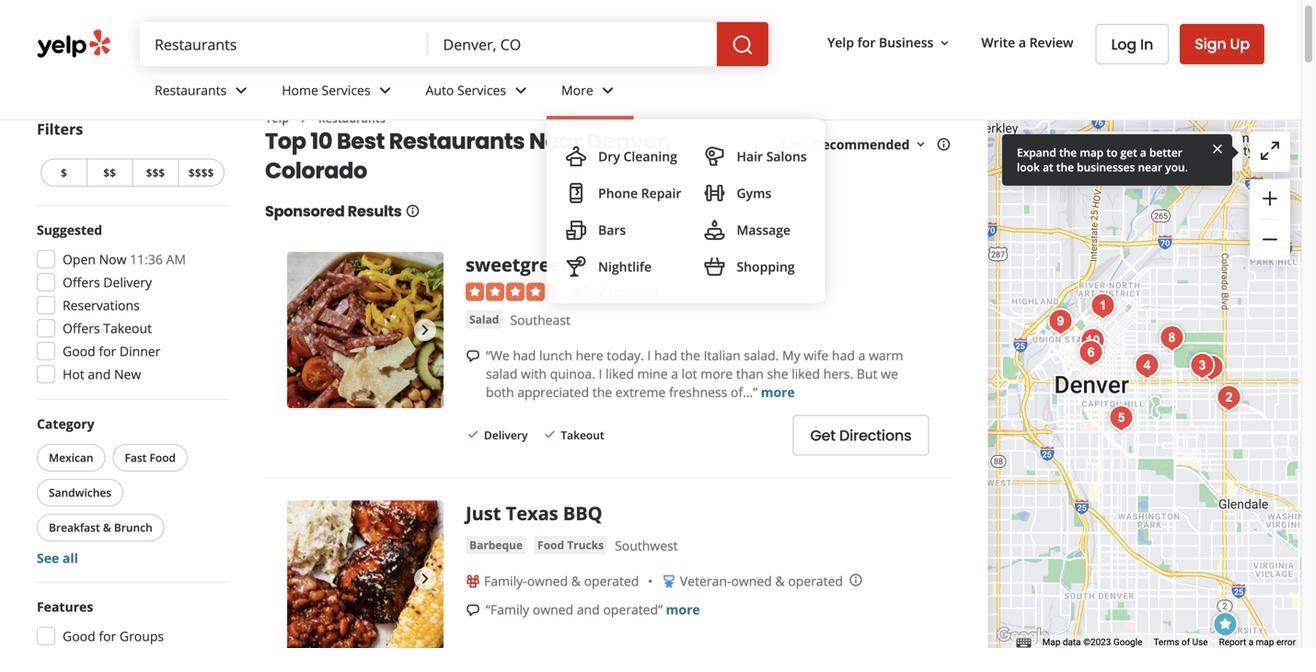 Task type: describe. For each thing, give the bounding box(es) containing it.
sign
[[1195, 34, 1226, 54]]

barbeque button
[[466, 537, 527, 555]]

offers takeout
[[63, 320, 152, 337]]

yelp for business button
[[820, 26, 959, 59]]

directions
[[839, 426, 912, 446]]

expand
[[1017, 145, 1056, 160]]

good for good for dinner
[[63, 343, 95, 360]]

1 horizontal spatial and
[[577, 602, 600, 619]]

breakfast & brunch button
[[37, 515, 164, 542]]

repair
[[641, 185, 682, 202]]

sponsored
[[265, 201, 345, 222]]

$$$
[[146, 165, 165, 180]]

16 chevron down v2 image
[[937, 36, 952, 50]]

business categories element
[[140, 66, 1265, 304]]

review
[[1030, 34, 1074, 51]]

angelo's taverna image
[[1103, 400, 1140, 437]]

fast
[[125, 451, 147, 466]]

salons
[[766, 148, 807, 165]]

get
[[1121, 145, 1137, 160]]

operated for veteran-owned & operated
[[788, 573, 843, 591]]

Near text field
[[443, 34, 702, 54]]

owned for "family
[[533, 602, 574, 619]]

food trucks button
[[534, 537, 608, 555]]

gyms
[[737, 185, 772, 202]]

open now 11:36 am
[[63, 251, 186, 268]]

dry cleaning
[[598, 148, 677, 165]]

owned for family-
[[527, 573, 568, 591]]

16 info v2 image
[[936, 137, 951, 152]]

0 vertical spatial sweetgreen image
[[287, 252, 444, 409]]

google
[[1114, 637, 1143, 649]]

home
[[282, 82, 318, 99]]

up
[[1230, 34, 1250, 54]]

expand map image
[[1259, 140, 1281, 162]]

hair salons
[[737, 148, 807, 165]]

operated for family-owned & operated
[[584, 573, 639, 591]]

16 chevron down v2 image
[[913, 137, 928, 152]]

colorado
[[265, 155, 367, 186]]

gyms link
[[696, 175, 814, 212]]

massage link
[[696, 212, 814, 249]]

shopping
[[737, 258, 795, 276]]

just texas bbq link
[[466, 501, 602, 527]]

than
[[736, 365, 764, 383]]

auto services
[[426, 82, 506, 99]]

see all button
[[37, 550, 78, 567]]

yelp for business
[[828, 34, 934, 51]]

1 vertical spatial sweetgreen image
[[1207, 607, 1244, 644]]

for for dinner
[[99, 343, 116, 360]]

google image
[[993, 625, 1053, 649]]

takeout inside group
[[103, 320, 152, 337]]

more link for "we had lunch here today. i had the italian salad. my wife had a warm salad with quinoa. i liked mine a lot more than she liked hers. but we both appreciated the extreme freshness of…"
[[761, 384, 795, 401]]

good for dinner
[[63, 343, 160, 360]]

guard and grace image
[[1075, 323, 1112, 360]]

16 checkmark v2 image for delivery
[[466, 428, 480, 442]]

auto
[[426, 82, 454, 99]]

none field find
[[155, 34, 414, 54]]

am
[[166, 251, 186, 268]]

0 horizontal spatial delivery
[[103, 274, 152, 291]]

category
[[37, 416, 94, 433]]

suggested
[[37, 221, 102, 239]]

best
[[337, 126, 385, 157]]

a right write
[[1019, 34, 1026, 51]]

24 shopping v2 image
[[704, 256, 726, 278]]

report a map error
[[1219, 637, 1296, 649]]

to
[[1107, 145, 1118, 160]]

map
[[1042, 637, 1061, 649]]

menu inside 'business categories' element
[[547, 120, 825, 304]]

veteran-
[[680, 573, 731, 591]]

2 liked from the left
[[792, 365, 820, 383]]

bars link
[[558, 212, 689, 249]]

1 horizontal spatial delivery
[[484, 428, 528, 443]]

1 horizontal spatial takeout
[[561, 428, 604, 443]]

near
[[1138, 160, 1163, 175]]

hers.
[[824, 365, 853, 383]]

search
[[1101, 143, 1141, 161]]

2 had from the left
[[654, 347, 677, 365]]

0 horizontal spatial restaurants link
[[140, 66, 267, 120]]

$$$$
[[189, 165, 214, 180]]

log in
[[1111, 34, 1153, 55]]

hair salons link
[[696, 138, 814, 175]]

©2023
[[1083, 637, 1111, 649]]

zoom in image
[[1259, 188, 1281, 210]]

write a review
[[982, 34, 1074, 51]]

more inside "we had lunch here today. i had the italian salad. my wife had a warm salad with quinoa. i liked mine a lot more than she liked hers. but we both appreciated the extreme freshness of…"
[[701, 365, 733, 383]]

none field near
[[443, 34, 702, 54]]

my
[[782, 347, 801, 365]]

food inside button
[[150, 451, 176, 466]]

log in link
[[1096, 24, 1169, 64]]

16 speech v2 image for "family owned and operated"
[[466, 604, 480, 618]]

home services
[[282, 82, 370, 99]]

cafe miriam image
[[1154, 320, 1191, 357]]

near
[[529, 126, 582, 157]]

sign up
[[1195, 34, 1250, 54]]

offers delivery
[[63, 274, 152, 291]]

(2 reviews) link
[[594, 281, 658, 300]]

1 liked from the left
[[606, 365, 634, 383]]

map for to
[[1080, 145, 1104, 160]]

lunch
[[539, 347, 572, 365]]

southeast
[[510, 312, 571, 329]]

results
[[348, 201, 402, 222]]

top 10 best restaurants near denver, colorado
[[265, 126, 672, 186]]

with
[[521, 365, 547, 383]]

4.5 star rating image
[[466, 283, 565, 302]]

food trucks link
[[534, 537, 608, 555]]

phone
[[598, 185, 638, 202]]

24 chevron down v2 image for home services
[[374, 80, 396, 102]]

breakfast
[[49, 520, 100, 536]]

bbq
[[563, 501, 602, 527]]

"we had lunch here today. i had the italian salad. my wife had a warm salad with quinoa. i liked mine a lot more than she liked hers. but we both appreciated the extreme freshness of…"
[[486, 347, 903, 401]]

search as map moves
[[1101, 143, 1231, 161]]

reservations
[[63, 297, 140, 314]]

& for family-owned & operated
[[571, 573, 581, 591]]

for for groups
[[99, 628, 116, 646]]

previous image for just texas bbq
[[295, 568, 317, 591]]

quinoa.
[[550, 365, 595, 383]]

$ button
[[40, 159, 86, 187]]

24 massage v2 image
[[704, 219, 726, 241]]

services for auto services
[[457, 82, 506, 99]]

for for business
[[858, 34, 876, 51]]

veteran-owned & operated
[[680, 573, 843, 591]]

group containing features
[[31, 598, 228, 649]]

0 horizontal spatial i
[[599, 365, 602, 383]]

$
[[61, 165, 67, 180]]

wife
[[804, 347, 829, 365]]

look
[[1017, 160, 1040, 175]]

16 family owned v2 image
[[466, 575, 480, 589]]

16 chevron right v2 image
[[296, 112, 311, 126]]

extreme
[[616, 384, 666, 401]]

$$
[[103, 165, 116, 180]]

auto services link
[[411, 66, 547, 120]]

1 vertical spatial more
[[761, 384, 795, 401]]

slideshow element for sweetgreen
[[287, 252, 444, 409]]

at
[[1043, 160, 1054, 175]]

(2
[[594, 282, 606, 300]]

fox run cafe image
[[1194, 350, 1230, 387]]

"family owned and operated" more
[[486, 602, 700, 619]]



Task type: vqa. For each thing, say whether or not it's contained in the screenshot.
"Family owned
yes



Task type: locate. For each thing, give the bounding box(es) containing it.
shopping link
[[696, 249, 814, 285]]

search image
[[732, 34, 754, 56]]

24 chevron down v2 image for auto services
[[510, 80, 532, 102]]

3 24 chevron down v2 image from the left
[[597, 80, 619, 102]]

24 chevron down v2 image inside the home services link
[[374, 80, 396, 102]]

delivery down open now 11:36 am
[[103, 274, 152, 291]]

24 chevron down v2 image left auto
[[374, 80, 396, 102]]

new
[[114, 366, 141, 383]]

0 vertical spatial delivery
[[103, 274, 152, 291]]

2 horizontal spatial had
[[832, 347, 855, 365]]

& up "family owned and operated" more
[[571, 573, 581, 591]]

for left 'business'
[[858, 34, 876, 51]]

west saloon & kitchen image
[[1073, 335, 1110, 372]]

"family
[[486, 602, 529, 619]]

0 horizontal spatial more
[[666, 602, 700, 619]]

sweetgreen
[[466, 252, 573, 277]]

yelp link
[[265, 111, 289, 126]]

map right as
[[1161, 143, 1189, 161]]

here
[[576, 347, 603, 365]]

salad
[[469, 312, 499, 327]]

offers down 'reservations'
[[63, 320, 100, 337]]

0 horizontal spatial more link
[[666, 602, 700, 619]]

map for moves
[[1161, 143, 1189, 161]]

delivery
[[103, 274, 152, 291], [484, 428, 528, 443]]

1 horizontal spatial sweetgreen image
[[1207, 607, 1244, 644]]

expand the map to get a better look at the businesses near you. tooltip
[[1002, 134, 1232, 186]]

1 horizontal spatial more
[[701, 365, 733, 383]]

0 horizontal spatial services
[[322, 82, 370, 99]]

& inside button
[[103, 520, 111, 536]]

1 horizontal spatial operated
[[788, 573, 843, 591]]

1 services from the left
[[322, 82, 370, 99]]

1 horizontal spatial restaurants
[[318, 111, 386, 126]]

10
[[310, 126, 332, 157]]

0 vertical spatial for
[[858, 34, 876, 51]]

Find text field
[[155, 34, 414, 54]]

more down 'she'
[[761, 384, 795, 401]]

1 horizontal spatial 16 checkmark v2 image
[[542, 428, 557, 442]]

24 gyms v2 image
[[704, 182, 726, 204]]

1 operated from the left
[[584, 573, 639, 591]]

2 offers from the top
[[63, 320, 100, 337]]

2 good from the top
[[63, 628, 95, 646]]

slideshow element for just texas bbq
[[287, 501, 444, 649]]

info icon image
[[849, 574, 863, 588], [849, 574, 863, 588]]

0 horizontal spatial &
[[103, 520, 111, 536]]

i up mine
[[647, 347, 651, 365]]

takeout up dinner
[[103, 320, 152, 337]]

fast food button
[[113, 445, 188, 472]]

recommended
[[814, 136, 910, 153]]

0 horizontal spatial and
[[88, 366, 111, 383]]

family-
[[484, 573, 527, 591]]

sandwiches button
[[37, 480, 123, 507]]

just texas bbq image
[[287, 501, 444, 649]]

services right auto
[[457, 82, 506, 99]]

1 previous image from the top
[[295, 319, 317, 341]]

2 horizontal spatial more
[[761, 384, 795, 401]]

and right hot
[[88, 366, 111, 383]]

0 horizontal spatial takeout
[[103, 320, 152, 337]]

0 vertical spatial yelp
[[828, 34, 854, 51]]

1 vertical spatial good
[[63, 628, 95, 646]]

1 vertical spatial slideshow element
[[287, 501, 444, 649]]

map inside expand the map to get a better look at the businesses near you.
[[1080, 145, 1104, 160]]

just
[[466, 501, 501, 527]]

good for good for groups
[[63, 628, 95, 646]]

restaurants link up $$$$ button
[[140, 66, 267, 120]]

1 slideshow element from the top
[[287, 252, 444, 409]]

$$ button
[[86, 159, 132, 187]]

phone repair link
[[558, 175, 689, 212]]

use
[[1193, 637, 1208, 649]]

food right fast
[[150, 451, 176, 466]]

1 vertical spatial previous image
[[295, 568, 317, 591]]

denver biscuit company image
[[1184, 348, 1221, 385]]

food left trucks
[[538, 538, 564, 553]]

16 checkmark v2 image up just
[[466, 428, 480, 442]]

16 speech v2 image left "we
[[466, 349, 480, 364]]

owned right 16 veteran owned v2 image
[[731, 573, 772, 591]]

0 horizontal spatial restaurants
[[155, 82, 227, 99]]

map region
[[987, 26, 1315, 649]]

0 vertical spatial food
[[150, 451, 176, 466]]

sandwiches
[[49, 486, 111, 501]]

0 horizontal spatial 24 chevron down v2 image
[[374, 80, 396, 102]]

yelp
[[828, 34, 854, 51], [265, 111, 289, 126]]

16 speech v2 image down 16 family owned v2 'image'
[[466, 604, 480, 618]]

0 horizontal spatial liked
[[606, 365, 634, 383]]

group
[[1250, 179, 1290, 260], [31, 221, 228, 389], [33, 415, 228, 568], [31, 598, 228, 649]]

operated"
[[603, 602, 663, 619]]

None field
[[155, 34, 414, 54], [443, 34, 702, 54]]

2 operated from the left
[[788, 573, 843, 591]]

hair
[[737, 148, 763, 165]]

previous image
[[295, 319, 317, 341], [295, 568, 317, 591]]

work & class image
[[1085, 288, 1122, 325]]

24 chevron down v2 image inside auto services 'link'
[[510, 80, 532, 102]]

she
[[767, 365, 788, 383]]

services for home services
[[322, 82, 370, 99]]

1 vertical spatial and
[[577, 602, 600, 619]]

0 vertical spatial previous image
[[295, 319, 317, 341]]

16 speech v2 image for "we had lunch here today. i had the italian salad. my wife had a warm salad with quinoa. i liked mine a lot more than she liked hers. but we both appreciated the extreme freshness of…"
[[466, 349, 480, 364]]

16 speech v2 image
[[466, 349, 480, 364], [466, 604, 480, 618]]

salad link
[[466, 311, 503, 329]]

2 16 checkmark v2 image from the left
[[542, 428, 557, 442]]

2 none field from the left
[[443, 34, 702, 54]]

$$$$ button
[[178, 159, 225, 187]]

24 salon v2 image
[[704, 145, 726, 168]]

write a review link
[[974, 26, 1081, 59]]

a right get
[[1140, 145, 1147, 160]]

delivery down both
[[484, 428, 528, 443]]

culinary dropout image
[[1211, 380, 1248, 417]]

map left error
[[1256, 637, 1274, 649]]

texas
[[506, 501, 558, 527]]

restaurants down home services
[[318, 111, 386, 126]]

next image
[[414, 568, 436, 591]]

for down offers takeout
[[99, 343, 116, 360]]

2 slideshow element from the top
[[287, 501, 444, 649]]

close image
[[1210, 140, 1225, 156]]

more link for "family owned and operated"
[[666, 602, 700, 619]]

the
[[1059, 145, 1077, 160], [1056, 160, 1074, 175], [681, 347, 700, 365], [592, 384, 612, 401]]

operated
[[584, 573, 639, 591], [788, 573, 843, 591]]

0 horizontal spatial none field
[[155, 34, 414, 54]]

none field up more
[[443, 34, 702, 54]]

1 16 checkmark v2 image from the left
[[466, 428, 480, 442]]

owned down 'family-owned & operated' in the bottom left of the page
[[533, 602, 574, 619]]

1 horizontal spatial yelp
[[828, 34, 854, 51]]

dinner
[[120, 343, 160, 360]]

trucks
[[567, 538, 604, 553]]

24 dry cleaning v2 image
[[565, 145, 587, 168]]

as
[[1145, 143, 1158, 161]]

0 horizontal spatial 16 checkmark v2 image
[[466, 428, 480, 442]]

for left groups
[[99, 628, 116, 646]]

0 horizontal spatial had
[[513, 347, 536, 365]]

more link down 16 veteran owned v2 image
[[666, 602, 700, 619]]

had up 'with'
[[513, 347, 536, 365]]

None search field
[[140, 22, 772, 66]]

offers down open in the left of the page
[[63, 274, 100, 291]]

see all
[[37, 550, 78, 567]]

owned down food trucks button
[[527, 573, 568, 591]]

yelp left '16 chevron right v2' icon
[[265, 111, 289, 126]]

slideshow element
[[287, 252, 444, 409], [287, 501, 444, 649]]

yelp left 'business'
[[828, 34, 854, 51]]

a inside expand the map to get a better look at the businesses near you.
[[1140, 145, 1147, 160]]

0 vertical spatial more link
[[761, 384, 795, 401]]

restaurants left 24 chevron down v2 image
[[155, 82, 227, 99]]

1 vertical spatial offers
[[63, 320, 100, 337]]

16 veteran owned v2 image
[[662, 575, 676, 589]]

good up hot
[[63, 343, 95, 360]]

more down italian
[[701, 365, 733, 383]]

1 vertical spatial takeout
[[561, 428, 604, 443]]

16 checkmark v2 image
[[466, 428, 480, 442], [542, 428, 557, 442]]

1 offers from the top
[[63, 274, 100, 291]]

a
[[1019, 34, 1026, 51], [1140, 145, 1147, 160], [858, 347, 866, 365], [671, 365, 678, 383], [1249, 637, 1254, 649]]

yelp for the yelp link
[[265, 111, 289, 126]]

1 none field from the left
[[155, 34, 414, 54]]

zoom out image
[[1259, 229, 1281, 251]]

none field up home at the left top
[[155, 34, 414, 54]]

liked down "today."
[[606, 365, 634, 383]]

error
[[1277, 637, 1296, 649]]

nightlife link
[[558, 249, 689, 285]]

1 horizontal spatial none field
[[443, 34, 702, 54]]

2 horizontal spatial &
[[775, 573, 785, 591]]

home services link
[[267, 66, 411, 120]]

2 horizontal spatial restaurants
[[389, 126, 525, 157]]

restaurants inside top 10 best restaurants near denver, colorado
[[389, 126, 525, 157]]

1 horizontal spatial map
[[1161, 143, 1189, 161]]

salad button
[[466, 311, 503, 329]]

previous image for sweetgreen
[[295, 319, 317, 341]]

24 chevron down v2 image
[[374, 80, 396, 102], [510, 80, 532, 102], [597, 80, 619, 102]]

"we
[[486, 347, 510, 365]]

dry cleaning link
[[558, 138, 689, 175]]

0 vertical spatial takeout
[[103, 320, 152, 337]]

24 happy hour v2 image
[[565, 256, 587, 278]]

1 horizontal spatial food
[[538, 538, 564, 553]]

1 horizontal spatial &
[[571, 573, 581, 591]]

2 vertical spatial more
[[666, 602, 700, 619]]

more
[[701, 365, 733, 383], [761, 384, 795, 401], [666, 602, 700, 619]]

filters
[[37, 119, 83, 139]]

group containing suggested
[[31, 221, 228, 389]]

more link down 'she'
[[761, 384, 795, 401]]

1 vertical spatial 16 speech v2 image
[[466, 604, 480, 618]]

map for error
[[1256, 637, 1274, 649]]

moves
[[1192, 143, 1231, 161]]

1 horizontal spatial liked
[[792, 365, 820, 383]]

yelp inside 'button'
[[828, 34, 854, 51]]

24 chevron down v2 image right auto services
[[510, 80, 532, 102]]

0 horizontal spatial sweetgreen image
[[287, 252, 444, 409]]

1 horizontal spatial had
[[654, 347, 677, 365]]

0 vertical spatial good
[[63, 343, 95, 360]]

2 horizontal spatial 24 chevron down v2 image
[[597, 80, 619, 102]]

1 good from the top
[[63, 343, 95, 360]]

2 services from the left
[[457, 82, 506, 99]]

24 chevron down v2 image inside more link
[[597, 80, 619, 102]]

next image
[[414, 319, 436, 341]]

menu
[[547, 120, 825, 304]]

the porchetta house image
[[1129, 348, 1166, 385]]

24 bars v2 image
[[565, 219, 587, 241]]

of…"
[[731, 384, 758, 401]]

food inside button
[[538, 538, 564, 553]]

1 vertical spatial food
[[538, 538, 564, 553]]

more link
[[761, 384, 795, 401], [666, 602, 700, 619]]

16 checkmark v2 image for takeout
[[542, 428, 557, 442]]

salad
[[486, 365, 518, 383]]

restaurants link down home services
[[318, 111, 386, 126]]

offers for offers takeout
[[63, 320, 100, 337]]

1 vertical spatial yelp
[[265, 111, 289, 126]]

groups
[[120, 628, 164, 646]]

mexican
[[49, 451, 93, 466]]

all
[[62, 550, 78, 567]]

a right "report"
[[1249, 637, 1254, 649]]

takeout down 'appreciated' in the left bottom of the page
[[561, 428, 604, 443]]

& left brunch
[[103, 520, 111, 536]]

mine
[[637, 365, 668, 383]]

get directions
[[810, 426, 912, 446]]

1 horizontal spatial i
[[647, 347, 651, 365]]

sign up link
[[1180, 24, 1265, 64]]

0 horizontal spatial operated
[[584, 573, 639, 591]]

a left the lot
[[671, 365, 678, 383]]

16 checkmark v2 image down 'appreciated' in the left bottom of the page
[[542, 428, 557, 442]]

1 horizontal spatial more link
[[761, 384, 795, 401]]

1 horizontal spatial restaurants link
[[318, 111, 386, 126]]

offers
[[63, 274, 100, 291], [63, 320, 100, 337]]

0 vertical spatial i
[[647, 347, 651, 365]]

24 phone repair v2 image
[[565, 182, 587, 204]]

food trucks
[[538, 538, 604, 553]]

0 vertical spatial slideshow element
[[287, 252, 444, 409]]

& for veteran-owned & operated
[[775, 573, 785, 591]]

(2 reviews)
[[594, 282, 658, 300]]

0 horizontal spatial food
[[150, 451, 176, 466]]

24 chevron down v2 image
[[230, 80, 252, 102]]

group containing category
[[33, 415, 228, 568]]

2 16 speech v2 image from the top
[[466, 604, 480, 618]]

a up "but"
[[858, 347, 866, 365]]

sweetgreen image
[[287, 252, 444, 409], [1207, 607, 1244, 644]]

restaurants link
[[140, 66, 267, 120], [318, 111, 386, 126]]

yelp for yelp for business
[[828, 34, 854, 51]]

services inside 'link'
[[457, 82, 506, 99]]

for inside yelp for business 'button'
[[858, 34, 876, 51]]

restaurants inside 'business categories' element
[[155, 82, 227, 99]]

data
[[1063, 637, 1081, 649]]

good down features
[[63, 628, 95, 646]]

restaurants
[[155, 82, 227, 99], [318, 111, 386, 126], [389, 126, 525, 157]]

menu containing dry cleaning
[[547, 120, 825, 304]]

0 vertical spatial more
[[701, 365, 733, 383]]

and down 'family-owned & operated' in the bottom left of the page
[[577, 602, 600, 619]]

1 24 chevron down v2 image from the left
[[374, 80, 396, 102]]

0 horizontal spatial map
[[1080, 145, 1104, 160]]

1 horizontal spatial services
[[457, 82, 506, 99]]

11:36
[[130, 251, 163, 268]]

owned for veteran-
[[731, 573, 772, 591]]

massage
[[737, 221, 791, 239]]

2 previous image from the top
[[295, 568, 317, 591]]

24 chevron down v2 image right more
[[597, 80, 619, 102]]

keyboard shortcuts image
[[1017, 639, 1031, 648]]

1 vertical spatial delivery
[[484, 428, 528, 443]]

offers for offers delivery
[[63, 274, 100, 291]]

business
[[879, 34, 934, 51]]

0 vertical spatial offers
[[63, 274, 100, 291]]

1 horizontal spatial 24 chevron down v2 image
[[510, 80, 532, 102]]

& right veteran-
[[775, 573, 785, 591]]

3 had from the left
[[832, 347, 855, 365]]

restaurants down auto services
[[389, 126, 525, 157]]

0 vertical spatial 16 speech v2 image
[[466, 349, 480, 364]]

2 24 chevron down v2 image from the left
[[510, 80, 532, 102]]

map left to
[[1080, 145, 1104, 160]]

nightlife
[[598, 258, 652, 276]]

breakfast & brunch
[[49, 520, 153, 536]]

services right home at the left top
[[322, 82, 370, 99]]

more link
[[547, 66, 634, 120]]

2 vertical spatial for
[[99, 628, 116, 646]]

1 16 speech v2 image from the top
[[466, 349, 480, 364]]

2 horizontal spatial map
[[1256, 637, 1274, 649]]

tavernetta image
[[1043, 304, 1079, 341]]

of
[[1182, 637, 1190, 649]]

sweetgreen link
[[466, 252, 573, 277]]

24 chevron down v2 image for more
[[597, 80, 619, 102]]

better
[[1150, 145, 1183, 160]]

16 info v2 image
[[405, 204, 420, 218]]

0 vertical spatial and
[[88, 366, 111, 383]]

both
[[486, 384, 514, 401]]

i down here
[[599, 365, 602, 383]]

1 vertical spatial i
[[599, 365, 602, 383]]

1 vertical spatial for
[[99, 343, 116, 360]]

hot and new
[[63, 366, 141, 383]]

1 had from the left
[[513, 347, 536, 365]]

liked down wife
[[792, 365, 820, 383]]

had up hers. at the right bottom
[[832, 347, 855, 365]]

1 vertical spatial more link
[[666, 602, 700, 619]]

more down 16 veteran owned v2 image
[[666, 602, 700, 619]]

map data ©2023 google
[[1042, 637, 1143, 649]]

0 horizontal spatial yelp
[[265, 111, 289, 126]]

had up mine
[[654, 347, 677, 365]]



